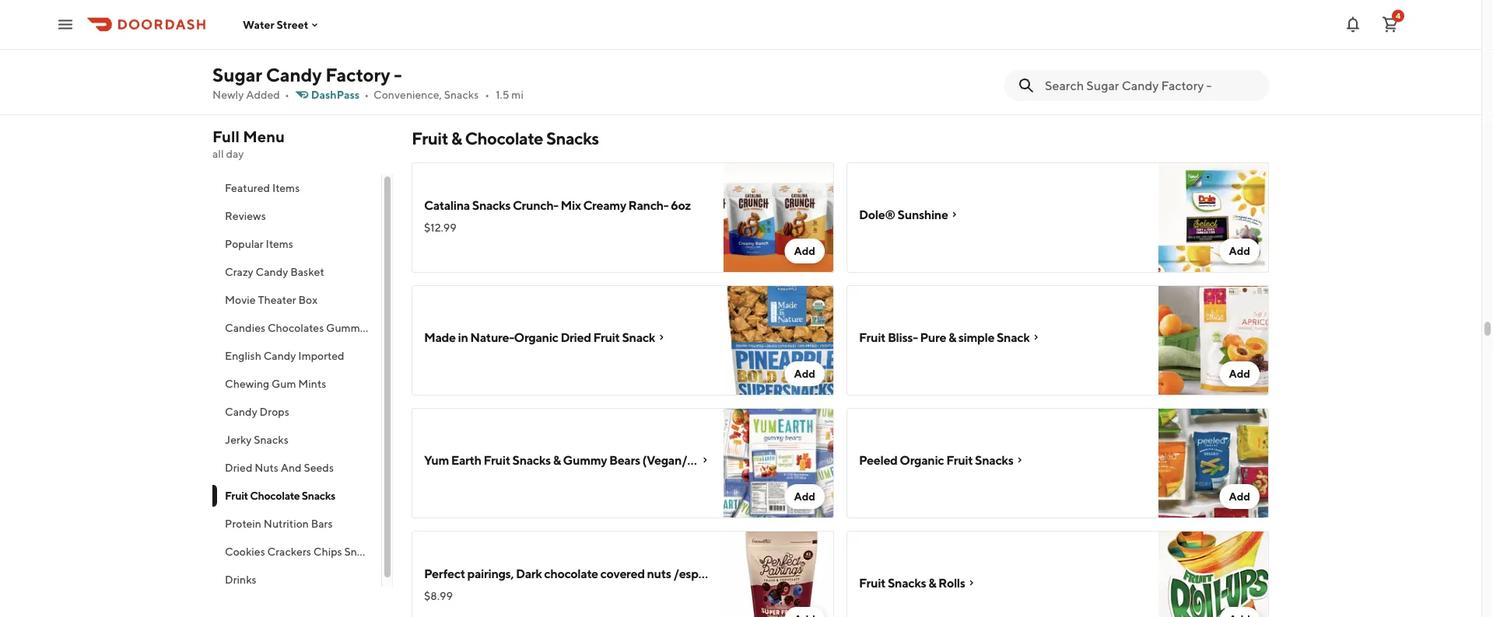 Task type: describe. For each thing, give the bounding box(es) containing it.
yum earth fruit snacks & gummy bears (vegan/gluten-free) image
[[724, 409, 834, 519]]

and
[[281, 462, 302, 475]]

crazy candy basket button
[[212, 258, 381, 286]]

& left gummy
[[553, 453, 561, 468]]

& right the pure
[[948, 330, 956, 345]]

catalina snacks crunch- mix creamy ranch- 6oz image
[[724, 163, 834, 273]]

bears
[[609, 453, 640, 468]]

2 snack from the left
[[997, 330, 1030, 345]]

gmo,
[[885, 35, 916, 47]]

paleo-
[[1092, 35, 1125, 47]]

drinks button
[[212, 566, 381, 594]]

water
[[243, 18, 274, 31]]

featured items
[[225, 182, 300, 195]]

4
[[1396, 11, 1401, 20]]

drinks
[[225, 574, 257, 587]]

6oz
[[671, 198, 691, 213]]

in
[[458, 330, 468, 345]]

protein nutrition bars
[[225, 518, 333, 531]]

nature-
[[470, 330, 514, 345]]

gummies
[[326, 322, 374, 335]]

movie theater box button
[[212, 286, 381, 314]]

newly
[[212, 88, 244, 101]]

bars
[[311, 518, 333, 531]]

fruit bliss- pure & simple snack
[[859, 330, 1030, 345]]

add button for made in nature-organic dried fruit snack
[[785, 362, 825, 387]]

day
[[226, 147, 244, 160]]

mix
[[561, 198, 581, 213]]

water street
[[243, 18, 308, 31]]

candy for sugar
[[266, 63, 322, 86]]

jerky snacks button
[[212, 426, 381, 454]]

jerky
[[225, 434, 252, 447]]

0 vertical spatial dried
[[561, 330, 591, 345]]

nutrition
[[264, 518, 309, 531]]

• for convenience, snacks • 1.5 mi
[[485, 88, 490, 101]]

made
[[424, 330, 456, 345]]

simple
[[958, 330, 995, 345]]

mints
[[298, 378, 326, 391]]

keto-
[[1019, 35, 1047, 47]]

convenience, snacks • 1.5 mi
[[374, 88, 524, 101]]

1 vertical spatial organic
[[900, 453, 944, 468]]

1 snack from the left
[[622, 330, 655, 345]]

dashpass
[[311, 88, 360, 101]]

non-gmo, vegan, gluten free, keto-friendly, paleo- friendly, no artificial ingredients
[[859, 35, 1125, 63]]

english candy imported
[[225, 350, 344, 363]]

fruit bliss- pure & simple snack image
[[1159, 286, 1269, 396]]

ranch-
[[628, 198, 669, 213]]

candy up 'jerky'
[[225, 406, 257, 419]]

creamy
[[583, 198, 626, 213]]

popular
[[225, 238, 264, 251]]

vegan,
[[918, 35, 952, 47]]

add for made in nature-organic dried fruit snack
[[794, 368, 815, 381]]

chewing gum mints
[[225, 378, 326, 391]]

ingredients
[[965, 50, 1022, 63]]

chewing
[[225, 378, 269, 391]]

artificial
[[921, 50, 963, 63]]

all
[[212, 147, 224, 160]]

free)
[[730, 453, 760, 468]]

1 horizontal spatial chocolate
[[465, 128, 543, 149]]

add for yum earth fruit snacks & gummy bears (vegan/gluten-free)
[[794, 491, 815, 503]]

sunshine
[[898, 207, 948, 222]]

added
[[246, 88, 280, 101]]

4 button
[[1375, 9, 1406, 40]]

chocolates
[[268, 322, 324, 335]]

factory
[[326, 63, 390, 86]]

1.5
[[496, 88, 509, 101]]

sunsweet chopped dates-  227g image
[[724, 0, 834, 96]]

jerky snacks
[[225, 434, 289, 447]]

cookies crackers chips snacks
[[225, 546, 379, 559]]

seeds
[[304, 462, 334, 475]]

dole® sunshine
[[859, 207, 948, 222]]

free,
[[991, 35, 1016, 47]]

items for popular items
[[266, 238, 293, 251]]

fruit snacks & rolls
[[859, 576, 965, 591]]

made in nature-organic dried fruit snack
[[424, 330, 655, 345]]

featured
[[225, 182, 270, 195]]

street
[[277, 18, 308, 31]]

candy drops button
[[212, 398, 381, 426]]

& left rolls
[[928, 576, 936, 591]]

gourmet nut- power up trail mix image
[[1159, 0, 1269, 96]]

non-
[[859, 35, 885, 47]]

candies chocolates gummies
[[225, 322, 374, 335]]

convenience,
[[374, 88, 442, 101]]

menu
[[243, 128, 285, 146]]

add for catalina snacks crunch- mix creamy ranch- 6oz
[[794, 245, 815, 258]]

movie
[[225, 294, 256, 307]]



Task type: vqa. For each thing, say whether or not it's contained in the screenshot.
Fruit
yes



Task type: locate. For each thing, give the bounding box(es) containing it.
3 • from the left
[[485, 88, 490, 101]]

add button for catalina snacks crunch- mix creamy ranch- 6oz
[[785, 239, 825, 264]]

items up reviews button
[[272, 182, 300, 195]]

dried
[[561, 330, 591, 345], [225, 462, 252, 475]]

& down convenience, snacks • 1.5 mi
[[451, 128, 462, 149]]

0 horizontal spatial dried
[[225, 462, 252, 475]]

0 vertical spatial organic
[[514, 330, 558, 345]]

full menu all day
[[212, 128, 285, 160]]

gummy
[[563, 453, 607, 468]]

drops
[[260, 406, 289, 419]]

2 horizontal spatial •
[[485, 88, 490, 101]]

candy up "added"
[[266, 63, 322, 86]]

nuts
[[255, 462, 279, 475]]

Item Search search field
[[1045, 77, 1257, 94]]

1 vertical spatial friendly,
[[859, 50, 902, 63]]

dole® sunshine image
[[1159, 163, 1269, 273]]

snack
[[622, 330, 655, 345], [997, 330, 1030, 345]]

items up the crazy candy basket
[[266, 238, 293, 251]]

add button for yum earth fruit snacks & gummy bears (vegan/gluten-free)
[[785, 485, 825, 510]]

0 vertical spatial friendly,
[[1047, 35, 1090, 47]]

gum
[[272, 378, 296, 391]]

add button for fruit bliss- pure & simple snack
[[1220, 362, 1260, 387]]

perfect pairings, dark chocolate covered nuts /espresso beans/fruits, 52% cacao, easy snacks, freshness guaranteed, 7oz image
[[724, 531, 834, 618]]

fruit
[[412, 128, 448, 149], [593, 330, 620, 345], [859, 330, 886, 345], [484, 453, 510, 468], [946, 453, 973, 468], [225, 490, 248, 503], [859, 576, 886, 591]]

sugar candy factory -
[[212, 63, 402, 86]]

add for fruit bliss- pure & simple snack
[[1229, 368, 1250, 381]]

items inside "button"
[[272, 182, 300, 195]]

mi
[[512, 88, 524, 101]]

0 horizontal spatial chocolate
[[250, 490, 300, 503]]

friendly, down 'non-'
[[859, 50, 902, 63]]

full
[[212, 128, 240, 146]]

featured items button
[[212, 174, 381, 202]]

0 horizontal spatial organic
[[514, 330, 558, 345]]

reviews
[[225, 210, 266, 223]]

catalina
[[424, 198, 470, 213]]

imported
[[298, 350, 344, 363]]

open menu image
[[56, 15, 75, 34]]

popular items button
[[212, 230, 381, 258]]

organic right in
[[514, 330, 558, 345]]

protein
[[225, 518, 261, 531]]

0 horizontal spatial snack
[[622, 330, 655, 345]]

yum
[[424, 453, 449, 468]]

no
[[904, 50, 919, 63]]

friendly, left paleo-
[[1047, 35, 1090, 47]]

1 vertical spatial chocolate
[[250, 490, 300, 503]]

peeled organic fruit snacks image
[[1159, 409, 1269, 519]]

candies chocolates gummies button
[[212, 314, 381, 342]]

0 vertical spatial chocolate
[[465, 128, 543, 149]]

• down the factory
[[364, 88, 369, 101]]

items
[[272, 182, 300, 195], [266, 238, 293, 251]]

chocolate down 1.5
[[465, 128, 543, 149]]

dried nuts and seeds button
[[212, 454, 381, 482]]

candies
[[225, 322, 265, 335]]

1 vertical spatial items
[[266, 238, 293, 251]]

fruit snacks & rolls image
[[1159, 531, 1269, 618]]

candy for crazy
[[256, 266, 288, 279]]

earth
[[451, 453, 481, 468]]

• left 1.5
[[485, 88, 490, 101]]

-
[[394, 63, 402, 86]]

1 • from the left
[[285, 88, 289, 101]]

bliss-
[[888, 330, 918, 345]]

candy up gum
[[264, 350, 296, 363]]

reviews button
[[212, 202, 381, 230]]

candy for english
[[264, 350, 296, 363]]

add button for dole® sunshine
[[1220, 239, 1260, 264]]

candy drops
[[225, 406, 289, 419]]

$12.99
[[424, 221, 457, 234]]

water street button
[[243, 18, 321, 31]]

protein nutrition bars button
[[212, 510, 381, 538]]

yum earth fruit snacks & gummy bears (vegan/gluten-free)
[[424, 453, 760, 468]]

0 horizontal spatial friendly,
[[859, 50, 902, 63]]

snacks inside jerky snacks button
[[254, 434, 289, 447]]

candy up "movie theater box"
[[256, 266, 288, 279]]

•
[[285, 88, 289, 101], [364, 88, 369, 101], [485, 88, 490, 101]]

1 horizontal spatial organic
[[900, 453, 944, 468]]

0 vertical spatial items
[[272, 182, 300, 195]]

dole®
[[859, 207, 895, 222]]

chocolate up protein nutrition bars
[[250, 490, 300, 503]]

1 horizontal spatial dried
[[561, 330, 591, 345]]

0 horizontal spatial •
[[285, 88, 289, 101]]

organic right peeled
[[900, 453, 944, 468]]

catalina snacks crunch- mix creamy ranch- 6oz
[[424, 198, 691, 213]]

box
[[298, 294, 318, 307]]

$5.99
[[424, 44, 453, 57]]

items inside button
[[266, 238, 293, 251]]

1 horizontal spatial friendly,
[[1047, 35, 1090, 47]]

newly added •
[[212, 88, 289, 101]]

items for featured items
[[272, 182, 300, 195]]

theater
[[258, 294, 296, 307]]

add button for peeled organic fruit snacks
[[1220, 485, 1260, 510]]

chewing gum mints button
[[212, 370, 381, 398]]

1 vertical spatial dried
[[225, 462, 252, 475]]

notification bell image
[[1344, 15, 1363, 34]]

add for peeled organic fruit snacks
[[1229, 491, 1250, 503]]

movie theater box
[[225, 294, 318, 307]]

peeled organic fruit snacks
[[859, 453, 1013, 468]]

snacks
[[444, 88, 479, 101], [546, 128, 599, 149], [472, 198, 511, 213], [254, 434, 289, 447], [512, 453, 551, 468], [975, 453, 1013, 468], [302, 490, 335, 503], [344, 546, 379, 559], [888, 576, 926, 591]]

chips
[[313, 546, 342, 559]]

add
[[1229, 67, 1250, 80], [794, 245, 815, 258], [1229, 245, 1250, 258], [794, 368, 815, 381], [1229, 368, 1250, 381], [794, 491, 815, 503], [1229, 491, 1250, 503]]

cookies crackers chips snacks button
[[212, 538, 381, 566]]

snacks inside cookies crackers chips snacks button
[[344, 546, 379, 559]]

crunch-
[[513, 198, 559, 213]]

2 • from the left
[[364, 88, 369, 101]]

rolls
[[938, 576, 965, 591]]

english candy imported button
[[212, 342, 381, 370]]

basket
[[290, 266, 324, 279]]

friendly,
[[1047, 35, 1090, 47], [859, 50, 902, 63]]

• right "added"
[[285, 88, 289, 101]]

add for dole® sunshine
[[1229, 245, 1250, 258]]

$8.99
[[424, 590, 453, 603]]

fruit chocolate snacks
[[225, 490, 335, 503]]

(vegan/gluten-
[[642, 453, 731, 468]]

peeled
[[859, 453, 898, 468]]

4 items, open order cart image
[[1381, 15, 1400, 34]]

dried inside button
[[225, 462, 252, 475]]

made in nature-organic dried fruit snack image
[[724, 286, 834, 396]]

&
[[451, 128, 462, 149], [948, 330, 956, 345], [553, 453, 561, 468], [928, 576, 936, 591]]

1 horizontal spatial •
[[364, 88, 369, 101]]

sugar
[[212, 63, 262, 86]]

cookies
[[225, 546, 265, 559]]

dashpass •
[[311, 88, 369, 101]]

crazy candy basket
[[225, 266, 324, 279]]

1 horizontal spatial snack
[[997, 330, 1030, 345]]

• for newly added •
[[285, 88, 289, 101]]

fruit  & chocolate snacks
[[412, 128, 599, 149]]



